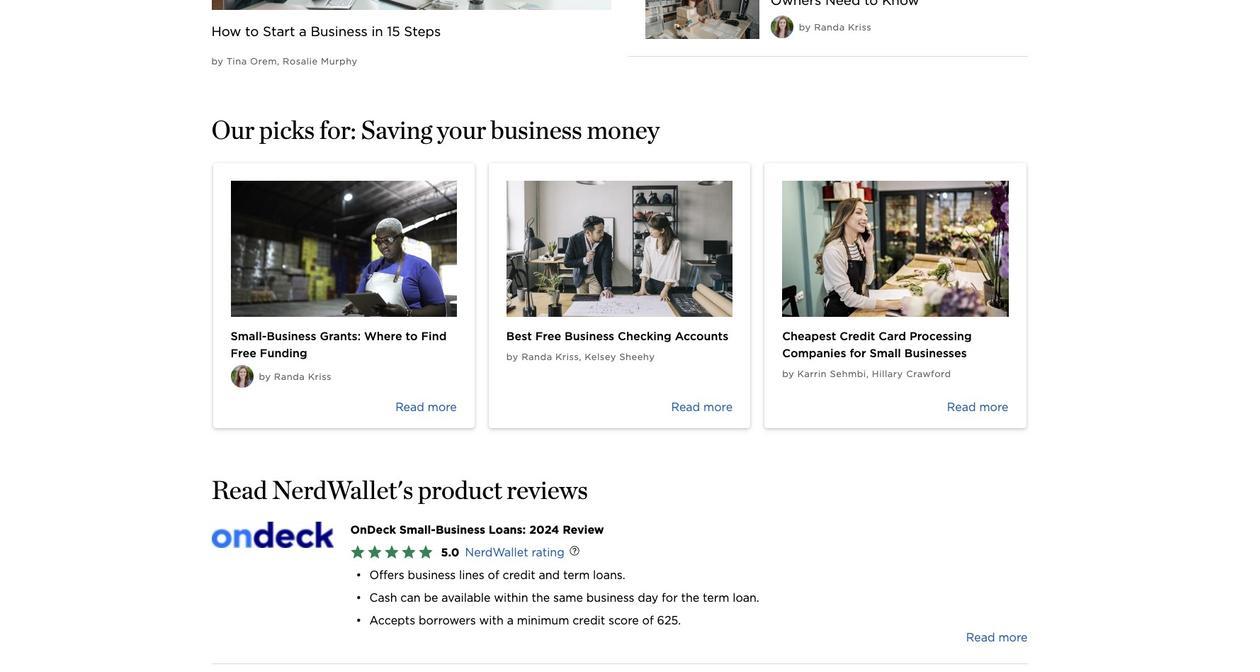 Task type: locate. For each thing, give the bounding box(es) containing it.
0 horizontal spatial business
[[408, 568, 456, 582]]

to inside "link"
[[245, 23, 259, 39]]

for
[[850, 346, 867, 360], [662, 591, 678, 604]]

business up the by randa kriss , kelsey sheehy
[[565, 329, 615, 343]]

loans:
[[489, 523, 526, 536]]

randa kriss link
[[815, 22, 872, 33]]

term
[[564, 568, 590, 582], [703, 591, 730, 604]]

0 vertical spatial for
[[850, 346, 867, 360]]

to left find on the left
[[406, 329, 418, 343]]

1 horizontal spatial randa
[[522, 351, 553, 362]]

a inside "link"
[[299, 23, 307, 39]]

term down the how is this rating determined? image
[[564, 568, 590, 582]]

1 horizontal spatial for
[[850, 346, 867, 360]]

1 vertical spatial a
[[507, 614, 514, 627]]

accounts
[[675, 329, 729, 343]]

your
[[437, 114, 486, 145]]

the
[[532, 591, 550, 604], [682, 591, 700, 604]]

0 vertical spatial randa
[[815, 22, 846, 33]]

businesses
[[905, 346, 968, 360]]

by randa kriss
[[800, 22, 872, 33], [259, 371, 332, 382]]

sehmbi
[[830, 368, 867, 379]]

15
[[387, 23, 400, 39]]

1 vertical spatial of
[[643, 614, 654, 627]]

a right start
[[299, 23, 307, 39]]

0 vertical spatial kriss
[[849, 22, 872, 33]]

business
[[311, 23, 368, 39], [267, 329, 317, 343], [565, 329, 615, 343], [436, 523, 486, 536]]

tina orem link
[[227, 56, 277, 67]]

where
[[364, 329, 403, 343]]

0 vertical spatial a
[[299, 23, 307, 39]]

business up 5.0
[[436, 523, 486, 536]]

2024
[[530, 523, 560, 536]]

0 vertical spatial of
[[488, 568, 500, 582]]

by
[[800, 22, 812, 33], [212, 56, 224, 67], [507, 351, 519, 362], [783, 368, 795, 379], [259, 371, 271, 382]]

1 vertical spatial for
[[662, 591, 678, 604]]

within
[[494, 591, 529, 604]]

ondeck small-business loans: 2024 review link
[[351, 522, 1028, 539]]

credit down same
[[573, 614, 606, 627]]

small-business grants: where to find free money image
[[231, 181, 457, 317]]

2 horizontal spatial business
[[587, 591, 635, 604]]

for inside cheapest credit card processing companies for small businesses
[[850, 346, 867, 360]]

more for best free business checking accounts
[[704, 400, 733, 414]]

1 horizontal spatial a
[[507, 614, 514, 627]]

free right best
[[536, 329, 562, 343]]

randa
[[815, 22, 846, 33], [522, 351, 553, 362], [274, 371, 305, 382]]

credit
[[503, 568, 536, 582], [573, 614, 606, 627]]

nerdwallet
[[465, 546, 529, 559]]

more
[[428, 400, 457, 414], [704, 400, 733, 414], [980, 400, 1009, 414], [999, 631, 1028, 644]]

1 horizontal spatial by randa kriss
[[800, 22, 872, 33]]

1 horizontal spatial the
[[682, 591, 700, 604]]

more for small-business grants: where to find free funding
[[428, 400, 457, 414]]

,
[[277, 56, 280, 67], [579, 351, 582, 362], [867, 368, 869, 379]]

by left randa kriss link
[[800, 22, 812, 33]]

free
[[536, 329, 562, 343], [231, 346, 257, 360]]

0 horizontal spatial kriss
[[308, 371, 332, 382]]

2 vertical spatial randa
[[274, 371, 305, 382]]

for down credit
[[850, 346, 867, 360]]

by left the tina
[[212, 56, 224, 67]]

a
[[299, 23, 307, 39], [507, 614, 514, 627]]

small- up "funding"
[[231, 329, 267, 343]]

by left karrin
[[783, 368, 795, 379]]

companies
[[783, 346, 847, 360]]

1 horizontal spatial kriss
[[556, 351, 579, 362]]

ondeck small-business loans: 2024 review
[[351, 523, 604, 536]]

read for best free business checking accounts
[[672, 400, 701, 414]]

available
[[442, 591, 491, 604]]

murphy
[[321, 56, 358, 67]]

0 horizontal spatial a
[[299, 23, 307, 39]]

by down best
[[507, 351, 519, 362]]

0 vertical spatial free
[[536, 329, 562, 343]]

borrowers
[[419, 614, 476, 627]]

free inside small-business grants: where to find free funding
[[231, 346, 257, 360]]

0 horizontal spatial ,
[[277, 56, 280, 67]]

1 vertical spatial by randa kriss
[[259, 371, 332, 382]]

nerdwallet rating
[[465, 546, 565, 559]]

0 horizontal spatial for
[[662, 591, 678, 604]]

1 horizontal spatial term
[[703, 591, 730, 604]]

business
[[491, 114, 583, 145], [408, 568, 456, 582], [587, 591, 635, 604]]

1 vertical spatial ,
[[579, 351, 582, 362]]

, left rosalie
[[277, 56, 280, 67]]

1 vertical spatial kriss
[[556, 351, 579, 362]]

1 vertical spatial to
[[406, 329, 418, 343]]

0 horizontal spatial to
[[245, 23, 259, 39]]

a for minimum
[[507, 614, 514, 627]]

of
[[488, 568, 500, 582], [643, 614, 654, 627]]

read more for small-business grants: where to find free funding
[[396, 400, 457, 414]]

by down "funding"
[[259, 371, 271, 382]]

steps
[[404, 23, 441, 39]]

0 vertical spatial by randa kriss
[[800, 22, 872, 33]]

of left 625.
[[643, 614, 654, 627]]

credit down nerdwallet rating link
[[503, 568, 536, 582]]

1 horizontal spatial to
[[406, 329, 418, 343]]

1 horizontal spatial credit
[[573, 614, 606, 627]]

1 vertical spatial small-
[[400, 523, 436, 536]]

to
[[245, 23, 259, 39], [406, 329, 418, 343]]

business up 'murphy' at the top
[[311, 23, 368, 39]]

the up minimum
[[532, 591, 550, 604]]

to inside small-business grants: where to find free funding
[[406, 329, 418, 343]]

term left loan.
[[703, 591, 730, 604]]

love it image
[[351, 544, 436, 561]]

0 vertical spatial term
[[564, 568, 590, 582]]

orem
[[250, 56, 277, 67]]

0 vertical spatial randa kriss's profile picture image
[[771, 16, 794, 39]]

kriss
[[849, 22, 872, 33], [556, 351, 579, 362], [308, 371, 332, 382]]

1 vertical spatial randa kriss's profile picture image
[[231, 365, 253, 388]]

0 horizontal spatial small-
[[231, 329, 267, 343]]

with
[[480, 614, 504, 627]]

1 horizontal spatial of
[[643, 614, 654, 627]]

funding
[[260, 346, 307, 360]]

in
[[372, 23, 383, 39]]

the right 'day'
[[682, 591, 700, 604]]

2 horizontal spatial randa
[[815, 22, 846, 33]]

cheapest credit card processing companies for small businesses
[[783, 329, 973, 360]]

0 vertical spatial credit
[[503, 568, 536, 582]]

2 horizontal spatial ,
[[867, 368, 869, 379]]

a right with
[[507, 614, 514, 627]]

1 vertical spatial randa
[[522, 351, 553, 362]]

accepts
[[370, 614, 416, 627]]

free left "funding"
[[231, 346, 257, 360]]

read for small-business grants: where to find free funding
[[396, 400, 425, 414]]

, left hillary
[[867, 368, 869, 379]]

2 vertical spatial business
[[587, 591, 635, 604]]

randa kriss's profile picture image
[[771, 16, 794, 39], [231, 365, 253, 388]]

small-business grants: where to find free funding
[[231, 329, 447, 360]]

read
[[396, 400, 425, 414], [672, 400, 701, 414], [948, 400, 977, 414], [212, 474, 267, 505], [967, 631, 996, 644]]

0 vertical spatial to
[[245, 23, 259, 39]]

2 vertical spatial kriss
[[308, 371, 332, 382]]

0 vertical spatial small-
[[231, 329, 267, 343]]

1 horizontal spatial business
[[491, 114, 583, 145]]

for:
[[320, 114, 356, 145]]

1 horizontal spatial ,
[[579, 351, 582, 362]]

read more
[[396, 400, 457, 414], [672, 400, 733, 414], [948, 400, 1009, 414], [967, 631, 1028, 644]]

0 horizontal spatial free
[[231, 346, 257, 360]]

1 vertical spatial credit
[[573, 614, 606, 627]]

small- up love it image
[[400, 523, 436, 536]]

0 horizontal spatial term
[[564, 568, 590, 582]]

business up "funding"
[[267, 329, 317, 343]]

for right 'day'
[[662, 591, 678, 604]]

to right how in the top of the page
[[245, 23, 259, 39]]

loans.
[[593, 568, 626, 582]]

saving
[[361, 114, 433, 145]]

1 vertical spatial free
[[231, 346, 257, 360]]

hillary
[[873, 368, 904, 379]]

0 vertical spatial business
[[491, 114, 583, 145]]

2 vertical spatial ,
[[867, 368, 869, 379]]

, left kelsey
[[579, 351, 582, 362]]

our
[[212, 114, 255, 145]]

1 horizontal spatial randa kriss's profile picture image
[[771, 16, 794, 39]]

0 horizontal spatial the
[[532, 591, 550, 604]]

best
[[507, 329, 532, 343]]

2 horizontal spatial kriss
[[849, 22, 872, 33]]

small-
[[231, 329, 267, 343], [400, 523, 436, 536]]

0 vertical spatial ,
[[277, 56, 280, 67]]

picks
[[259, 114, 315, 145]]

of right lines
[[488, 568, 500, 582]]

minimum
[[517, 614, 570, 627]]

loan.
[[733, 591, 760, 604]]

product
[[418, 474, 502, 505]]

2 the from the left
[[682, 591, 700, 604]]

reviews
[[507, 474, 588, 505]]



Task type: describe. For each thing, give the bounding box(es) containing it.
kelsey
[[585, 351, 617, 362]]

how to start a business in 15 steps
[[212, 23, 441, 39]]

cash can be available within the same business day for the term loan.
[[370, 591, 760, 604]]

offers business lines of credit and term loans.
[[370, 568, 626, 582]]

1 vertical spatial business
[[408, 568, 456, 582]]

read more for best free business checking accounts
[[672, 400, 733, 414]]

by randa kriss , kelsey sheehy
[[507, 351, 655, 362]]

rosalie
[[283, 56, 318, 67]]

read more for cheapest credit card processing companies for small businesses
[[948, 400, 1009, 414]]

our picks for: saving your business money
[[212, 114, 660, 145]]

same
[[554, 591, 583, 604]]

and
[[539, 568, 560, 582]]

read more link
[[967, 629, 1028, 646]]

sheehy
[[620, 351, 655, 362]]

how to start a business in 15 steps link
[[212, 21, 611, 41]]

ondeck
[[351, 523, 396, 536]]

0 horizontal spatial randa kriss's profile picture image
[[231, 365, 253, 388]]

checking
[[618, 329, 672, 343]]

offers
[[370, 568, 405, 582]]

best free business checking accounts
[[507, 329, 729, 343]]

0 horizontal spatial randa
[[274, 371, 305, 382]]

by karrin sehmbi , hillary crawford
[[783, 368, 952, 379]]

start
[[263, 23, 295, 39]]

accepts borrowers with a minimum credit score of 625.
[[370, 614, 681, 627]]

lines
[[459, 568, 485, 582]]

money
[[587, 114, 660, 145]]

grants:
[[320, 329, 361, 343]]

tina
[[227, 56, 247, 67]]

nerdwallet rating link
[[465, 546, 565, 559]]

day
[[638, 591, 659, 604]]

0 horizontal spatial by randa kriss
[[259, 371, 332, 382]]

by tina orem , rosalie murphy
[[212, 56, 358, 67]]

small
[[870, 346, 902, 360]]

how
[[212, 23, 241, 39]]

score
[[609, 614, 639, 627]]

by for rosalie
[[212, 56, 224, 67]]

more for cheapest credit card processing companies for small businesses
[[980, 400, 1009, 414]]

cash
[[370, 591, 397, 604]]

1 vertical spatial term
[[703, 591, 730, 604]]

1 horizontal spatial free
[[536, 329, 562, 343]]

review
[[563, 523, 604, 536]]

find
[[421, 329, 447, 343]]

credit
[[840, 329, 876, 343]]

0 horizontal spatial of
[[488, 568, 500, 582]]

5.0
[[441, 546, 460, 559]]

by for kelsey
[[507, 351, 519, 362]]

read for cheapest credit card processing companies for small businesses
[[948, 400, 977, 414]]

cheapest
[[783, 329, 837, 343]]

rosalie murphy link
[[283, 56, 358, 67]]

rating
[[532, 546, 565, 559]]

, for cheapest credit card processing companies for small businesses
[[867, 368, 869, 379]]

processing
[[910, 329, 973, 343]]

1 the from the left
[[532, 591, 550, 604]]

by for hillary
[[783, 368, 795, 379]]

can
[[401, 591, 421, 604]]

be
[[424, 591, 438, 604]]

karrin
[[798, 368, 827, 379]]

, for best free business checking accounts
[[579, 351, 582, 362]]

crawford
[[907, 368, 952, 379]]

how is this rating determined? image
[[559, 537, 590, 568]]

small- inside small-business grants: where to find free funding
[[231, 329, 267, 343]]

read nerdwallet's product reviews
[[212, 474, 588, 505]]

0 horizontal spatial credit
[[503, 568, 536, 582]]

a for business
[[299, 23, 307, 39]]

625.
[[658, 614, 681, 627]]

business inside "link"
[[311, 23, 368, 39]]

nerdwallet's
[[272, 474, 414, 505]]

card
[[879, 329, 907, 343]]

1 horizontal spatial small-
[[400, 523, 436, 536]]

business inside small-business grants: where to find free funding
[[267, 329, 317, 343]]



Task type: vqa. For each thing, say whether or not it's contained in the screenshot.
the leftmost ,
yes



